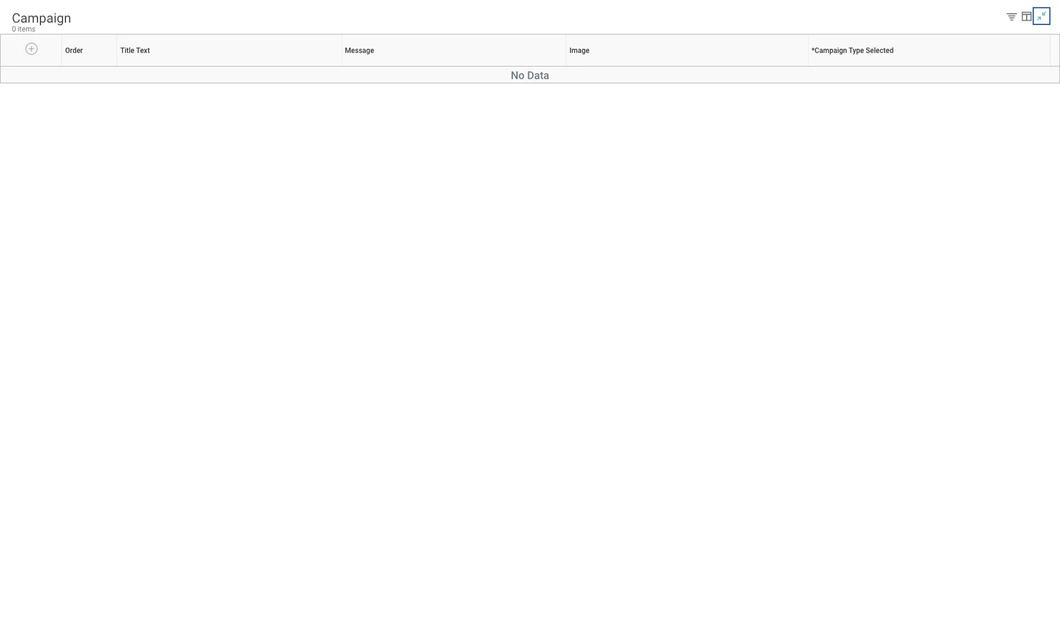Task type: vqa. For each thing, say whether or not it's contained in the screenshot.
Campaign to the left
yes



Task type: describe. For each thing, give the bounding box(es) containing it.
1 horizontal spatial image
[[692, 66, 694, 67]]

data
[[528, 69, 550, 82]]

selected inside row element
[[867, 46, 894, 55]]

message inside row element
[[345, 46, 374, 55]]

title inside row element
[[120, 46, 135, 55]]

search image
[[384, 29, 399, 43]]

click to view/edit grid preferences image
[[1021, 9, 1034, 22]]

image button
[[692, 66, 695, 67]]

inbox large image
[[998, 30, 1010, 42]]

order for order
[[65, 46, 83, 55]]

items
[[18, 25, 35, 33]]

title text
[[120, 46, 150, 55]]

text inside row element
[[136, 46, 150, 55]]

preview
[[57, 4, 82, 13]]

-
[[84, 4, 86, 13]]

1 vertical spatial type
[[937, 66, 938, 67]]

campaign 0 items
[[12, 11, 71, 33]]

order for order title text message image campaign type selected
[[90, 66, 91, 67]]

no
[[511, 69, 525, 82]]

close environment banner image
[[1048, 4, 1055, 11]]

1 vertical spatial title
[[230, 66, 231, 67]]

adeptai_dpt1
[[88, 4, 130, 13]]

order column header
[[62, 66, 118, 67]]

campaign inside row element
[[815, 46, 848, 55]]

2 vertical spatial campaign
[[934, 66, 937, 67]]

no data
[[511, 69, 550, 82]]



Task type: locate. For each thing, give the bounding box(es) containing it.
select to filter grid data image
[[1006, 10, 1019, 22]]

row element
[[1, 35, 1054, 66]]

1 vertical spatial image
[[692, 66, 694, 67]]

0 vertical spatial image
[[570, 46, 590, 55]]

shrink image
[[1036, 9, 1049, 22]]

text
[[136, 46, 150, 55], [231, 66, 232, 67]]

order
[[65, 46, 83, 55], [90, 66, 91, 67]]

*
[[812, 46, 815, 55]]

2 horizontal spatial campaign
[[934, 66, 937, 67]]

toolbar
[[997, 9, 1061, 25]]

1 vertical spatial text
[[231, 66, 232, 67]]

order title text message image campaign type selected
[[90, 66, 941, 67]]

selected
[[867, 46, 894, 55], [939, 66, 941, 67]]

0 horizontal spatial message
[[345, 46, 374, 55]]

0 horizontal spatial text
[[136, 46, 150, 55]]

0 vertical spatial text
[[136, 46, 150, 55]]

1 vertical spatial campaign
[[815, 46, 848, 55]]

0 horizontal spatial type
[[849, 46, 865, 55]]

0 vertical spatial selected
[[867, 46, 894, 55]]

0 horizontal spatial selected
[[867, 46, 894, 55]]

1 vertical spatial order
[[90, 66, 91, 67]]

campaign
[[12, 11, 71, 26], [815, 46, 848, 55], [934, 66, 937, 67]]

1 horizontal spatial order
[[90, 66, 91, 67]]

title
[[120, 46, 135, 55], [230, 66, 231, 67]]

profile logan mcneil element
[[1020, 23, 1054, 49]]

0 vertical spatial message
[[345, 46, 374, 55]]

campaign type selected button
[[934, 66, 941, 67]]

0 horizontal spatial image
[[570, 46, 590, 55]]

1 horizontal spatial message
[[457, 66, 459, 67]]

0
[[12, 25, 16, 33]]

1 horizontal spatial campaign
[[815, 46, 848, 55]]

implementation preview -   adeptai_dpt1 banner
[[0, 0, 1061, 55]]

0 horizontal spatial title
[[120, 46, 135, 55]]

notifications large image
[[964, 30, 976, 42]]

1 horizontal spatial title
[[230, 66, 231, 67]]

0 horizontal spatial order
[[65, 46, 83, 55]]

type inside row element
[[849, 46, 865, 55]]

1 vertical spatial message
[[457, 66, 459, 67]]

0 vertical spatial title
[[120, 46, 135, 55]]

image
[[570, 46, 590, 55], [692, 66, 694, 67]]

plus image
[[28, 43, 36, 54]]

1 horizontal spatial text
[[231, 66, 232, 67]]

title text button
[[230, 66, 233, 67]]

type
[[849, 46, 865, 55], [937, 66, 938, 67]]

message
[[345, 46, 374, 55], [457, 66, 459, 67]]

0 vertical spatial campaign
[[12, 11, 71, 26]]

message button
[[457, 66, 460, 67]]

image inside row element
[[570, 46, 590, 55]]

0 vertical spatial type
[[849, 46, 865, 55]]

1 horizontal spatial type
[[937, 66, 938, 67]]

1 vertical spatial selected
[[939, 66, 941, 67]]

implementation preview -   adeptai_dpt1
[[5, 4, 130, 13]]

1 horizontal spatial selected
[[939, 66, 941, 67]]

0 horizontal spatial campaign
[[12, 11, 71, 26]]

0 vertical spatial order
[[65, 46, 83, 55]]

order inside row element
[[65, 46, 83, 55]]

implementation
[[5, 4, 55, 13]]

* campaign type selected
[[812, 46, 894, 55]]



